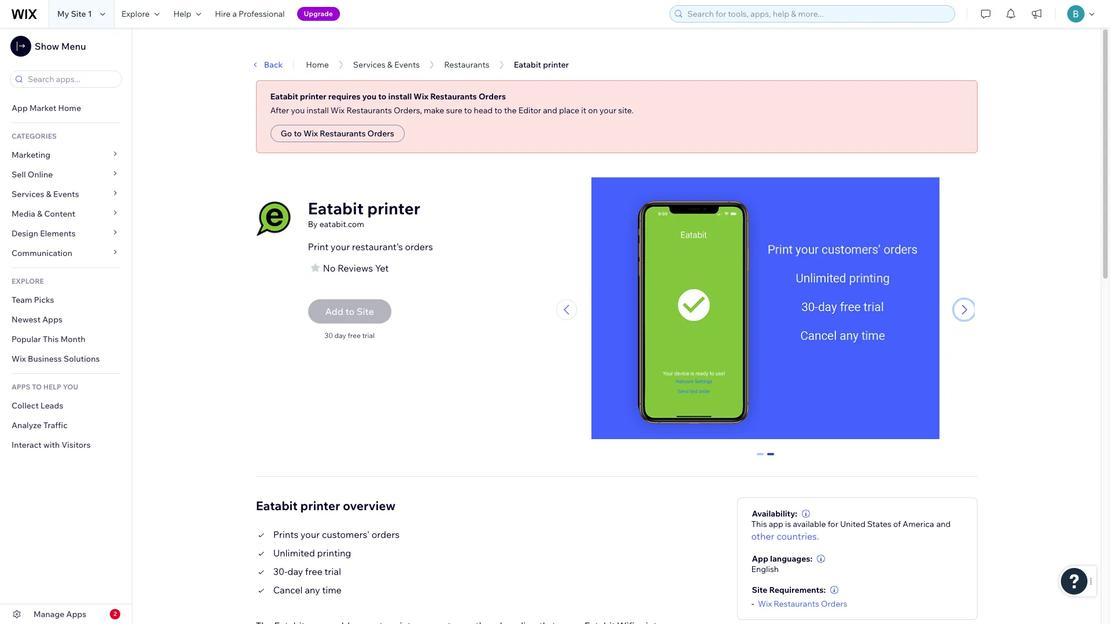 Task type: describe. For each thing, give the bounding box(es) containing it.
states
[[867, 519, 892, 529]]

unlimited
[[273, 547, 315, 559]]

30 day free trial
[[324, 331, 375, 340]]

1 horizontal spatial services & events
[[353, 60, 420, 70]]

the
[[504, 105, 517, 116]]

media & content link
[[0, 204, 132, 224]]

1 horizontal spatial 1
[[769, 453, 773, 463]]

day for 30-
[[287, 566, 303, 577]]

wix inside button
[[304, 128, 318, 139]]

communication
[[12, 248, 74, 258]]

printer for eatabit printer requires you to install wix restaurants orders after you install wix restaurants orders, make sure to head to the editor and place it on your site.
[[300, 91, 326, 102]]

eatabit printer
[[514, 60, 569, 70]]

printing
[[317, 547, 351, 559]]

0 vertical spatial you
[[362, 91, 376, 102]]

wix down requires
[[331, 105, 345, 116]]

prints your customers' orders
[[273, 529, 400, 540]]

to
[[32, 383, 42, 391]]

show menu
[[35, 40, 86, 52]]

sell online
[[12, 169, 53, 180]]

app
[[769, 519, 783, 529]]

help
[[43, 383, 61, 391]]

0 horizontal spatial 1
[[88, 9, 92, 19]]

orders inside eatabit printer requires you to install wix restaurants orders after you install wix restaurants orders, make sure to head to the editor and place it on your site.
[[479, 91, 506, 102]]

wix right -
[[758, 599, 772, 609]]

app languages:
[[752, 554, 812, 564]]

this inside sidebar element
[[43, 334, 59, 345]]

hire
[[215, 9, 231, 19]]

hire a professional link
[[208, 0, 292, 28]]

communication link
[[0, 243, 132, 263]]

and inside this app is available for united states of america and other countries.
[[936, 519, 951, 529]]

time
[[322, 584, 342, 596]]

popular this month
[[12, 334, 85, 345]]

interact with visitors
[[12, 440, 91, 450]]

0 vertical spatial events
[[394, 60, 420, 70]]

place
[[559, 105, 579, 116]]

app market home link
[[0, 98, 132, 118]]

by
[[308, 219, 318, 230]]

overview
[[343, 498, 396, 513]]

media
[[12, 209, 35, 219]]

newest apps
[[12, 315, 62, 325]]

explore
[[121, 9, 150, 19]]

Search for tools, apps, help & more... field
[[684, 6, 951, 22]]

editor
[[518, 105, 541, 116]]

0 vertical spatial install
[[388, 91, 412, 102]]

day for 30
[[334, 331, 346, 340]]

analyze
[[12, 420, 42, 431]]

30-
[[273, 566, 287, 577]]

eatabit for eatabit printer
[[514, 60, 541, 70]]

media & content
[[12, 209, 75, 219]]

united
[[840, 519, 865, 529]]

marketing
[[12, 150, 50, 160]]

design elements
[[12, 228, 76, 239]]

print your restaurant's orders
[[308, 241, 433, 253]]

marketing link
[[0, 145, 132, 165]]

for
[[828, 519, 838, 529]]

design
[[12, 228, 38, 239]]

your for prints your customers' orders
[[300, 529, 320, 540]]

site requirements:
[[752, 585, 826, 595]]

Search apps... field
[[24, 71, 118, 87]]

0 vertical spatial services & events link
[[353, 60, 420, 70]]

wix inside sidebar element
[[12, 354, 26, 364]]

to left 'the'
[[495, 105, 502, 116]]

collect leads
[[12, 401, 63, 411]]

business
[[28, 354, 62, 364]]

of
[[893, 519, 901, 529]]

other
[[751, 531, 775, 542]]

no
[[323, 262, 336, 274]]

1 vertical spatial install
[[307, 105, 329, 116]]

app for app languages:
[[752, 554, 768, 564]]

eatabit printer preview 1 image
[[592, 177, 940, 445]]

a
[[232, 9, 237, 19]]

upgrade
[[304, 9, 333, 18]]

available
[[793, 519, 826, 529]]

apps for newest apps
[[42, 315, 62, 325]]

eatabit for eatabit printer overview
[[256, 498, 298, 513]]

eatabit for eatabit printer requires you to install wix restaurants orders after you install wix restaurants orders, make sure to head to the editor and place it on your site.
[[270, 91, 298, 102]]

team picks link
[[0, 290, 132, 310]]

- wix restaurants orders
[[751, 599, 847, 609]]

go to wix restaurants orders button
[[270, 125, 405, 142]]

newest
[[12, 315, 41, 325]]

apps for manage apps
[[66, 609, 86, 620]]

-
[[751, 599, 754, 609]]

eatabit printer logo image
[[256, 202, 291, 236]]

sell online link
[[0, 165, 132, 184]]

eatabit printer requires you to install wix restaurants orders after you install wix restaurants orders, make sure to head to the editor and place it on your site.
[[270, 91, 634, 116]]

cancel any time
[[273, 584, 342, 596]]

languages:
[[770, 554, 812, 564]]

0
[[758, 453, 763, 463]]

apps
[[12, 383, 30, 391]]

popular
[[12, 334, 41, 345]]

2
[[113, 611, 117, 618]]

content
[[44, 209, 75, 219]]

1 vertical spatial &
[[46, 189, 51, 199]]

countries.
[[777, 531, 819, 542]]

picks
[[34, 295, 54, 305]]

services & events inside sidebar element
[[12, 189, 79, 199]]

other countries. link
[[751, 529, 819, 543]]

requires
[[328, 91, 360, 102]]



Task type: locate. For each thing, give the bounding box(es) containing it.
to inside button
[[294, 128, 302, 139]]

and right america
[[936, 519, 951, 529]]

eatabit inside button
[[514, 60, 541, 70]]

restaurants inside button
[[320, 128, 366, 139]]

0 horizontal spatial orders
[[372, 529, 400, 540]]

0 horizontal spatial services & events
[[12, 189, 79, 199]]

cancel
[[273, 584, 303, 596]]

show menu button
[[10, 36, 86, 57]]

eatabit up prints
[[256, 498, 298, 513]]

restaurant's
[[352, 241, 403, 253]]

0 horizontal spatial orders
[[367, 128, 394, 139]]

1 vertical spatial free
[[305, 566, 322, 577]]

wix
[[414, 91, 428, 102], [331, 105, 345, 116], [304, 128, 318, 139], [12, 354, 26, 364], [758, 599, 772, 609]]

0 horizontal spatial apps
[[42, 315, 62, 325]]

to right requires
[[378, 91, 386, 102]]

wix business solutions link
[[0, 349, 132, 369]]

orders
[[479, 91, 506, 102], [367, 128, 394, 139], [821, 599, 847, 609]]

0 horizontal spatial home
[[58, 103, 81, 113]]

newest apps link
[[0, 310, 132, 330]]

orders down orders,
[[367, 128, 394, 139]]

professional
[[239, 9, 285, 19]]

1 horizontal spatial you
[[362, 91, 376, 102]]

make
[[424, 105, 444, 116]]

services inside sidebar element
[[12, 189, 44, 199]]

services & events up orders,
[[353, 60, 420, 70]]

1 horizontal spatial and
[[936, 519, 951, 529]]

trial for 30 day free trial
[[362, 331, 375, 340]]

eatabit up editor
[[514, 60, 541, 70]]

wix restaurants orders link
[[758, 599, 847, 609], [758, 599, 847, 609]]

eatabit inside eatabit printer requires you to install wix restaurants orders after you install wix restaurants orders, make sure to head to the editor and place it on your site.
[[270, 91, 298, 102]]

1 horizontal spatial orders
[[405, 241, 433, 253]]

1 horizontal spatial services
[[353, 60, 385, 70]]

to right go
[[294, 128, 302, 139]]

services & events link up content
[[0, 184, 132, 204]]

0 horizontal spatial your
[[300, 529, 320, 540]]

install
[[388, 91, 412, 102], [307, 105, 329, 116]]

trial for 30-day free trial
[[324, 566, 341, 577]]

0 vertical spatial services & events
[[353, 60, 420, 70]]

site up -
[[752, 585, 767, 595]]

free right the 30
[[348, 331, 361, 340]]

1 vertical spatial this
[[751, 519, 767, 529]]

home right market
[[58, 103, 81, 113]]

sell
[[12, 169, 26, 180]]

events up orders,
[[394, 60, 420, 70]]

1 vertical spatial and
[[936, 519, 951, 529]]

sidebar element
[[0, 28, 132, 624]]

1 horizontal spatial free
[[348, 331, 361, 340]]

2 horizontal spatial &
[[387, 60, 392, 70]]

2 vertical spatial orders
[[821, 599, 847, 609]]

1 horizontal spatial this
[[751, 519, 767, 529]]

printer for eatabit printer by eatabit.com
[[367, 198, 420, 219]]

solutions
[[64, 354, 100, 364]]

0 horizontal spatial and
[[543, 105, 557, 116]]

orders right the 'restaurant's' in the left of the page
[[405, 241, 433, 253]]

wix business solutions
[[12, 354, 100, 364]]

1 vertical spatial orders
[[367, 128, 394, 139]]

printer up place
[[543, 60, 569, 70]]

wix down popular
[[12, 354, 26, 364]]

eatabit printer button
[[508, 56, 575, 73]]

any
[[305, 584, 320, 596]]

printer inside "eatabit printer by eatabit.com"
[[367, 198, 420, 219]]

team picks
[[12, 295, 54, 305]]

1 horizontal spatial apps
[[66, 609, 86, 620]]

design elements link
[[0, 224, 132, 243]]

this
[[43, 334, 59, 345], [751, 519, 767, 529]]

print
[[308, 241, 329, 253]]

app inside sidebar element
[[12, 103, 28, 113]]

printer up prints your customers' orders
[[300, 498, 340, 513]]

1 vertical spatial events
[[53, 189, 79, 199]]

interact with visitors link
[[0, 435, 132, 455]]

0 horizontal spatial app
[[12, 103, 28, 113]]

2 horizontal spatial orders
[[821, 599, 847, 609]]

your up unlimited printing
[[300, 529, 320, 540]]

1 horizontal spatial services & events link
[[353, 60, 420, 70]]

1 vertical spatial site
[[752, 585, 767, 595]]

2 horizontal spatial your
[[600, 105, 616, 116]]

my site 1
[[57, 9, 92, 19]]

home
[[306, 60, 329, 70], [58, 103, 81, 113]]

printer for eatabit printer
[[543, 60, 569, 70]]

availability:
[[752, 509, 797, 519]]

your for print your restaurant's orders
[[331, 241, 350, 253]]

collect
[[12, 401, 39, 411]]

eatabit for eatabit printer by eatabit.com
[[308, 198, 364, 219]]

free for 30-
[[305, 566, 322, 577]]

trial
[[362, 331, 375, 340], [324, 566, 341, 577]]

day right the 30
[[334, 331, 346, 340]]

orders down overview
[[372, 529, 400, 540]]

home link
[[306, 60, 329, 70]]

apps right manage
[[66, 609, 86, 620]]

eatabit printer by eatabit.com
[[308, 198, 420, 230]]

analyze traffic
[[12, 420, 67, 431]]

orders down the requirements: at bottom right
[[821, 599, 847, 609]]

0 vertical spatial day
[[334, 331, 346, 340]]

0 vertical spatial apps
[[42, 315, 62, 325]]

1 horizontal spatial your
[[331, 241, 350, 253]]

0 vertical spatial orders
[[479, 91, 506, 102]]

1 vertical spatial apps
[[66, 609, 86, 620]]

1 right 0
[[769, 453, 773, 463]]

1 vertical spatial home
[[58, 103, 81, 113]]

go to wix restaurants orders
[[281, 128, 394, 139]]

this up other
[[751, 519, 767, 529]]

leads
[[40, 401, 63, 411]]

0 vertical spatial 1
[[88, 9, 92, 19]]

1 horizontal spatial trial
[[362, 331, 375, 340]]

america
[[903, 519, 934, 529]]

and left place
[[543, 105, 557, 116]]

0 vertical spatial &
[[387, 60, 392, 70]]

your right print
[[331, 241, 350, 253]]

services
[[353, 60, 385, 70], [12, 189, 44, 199]]

is
[[785, 519, 791, 529]]

home inside app market home link
[[58, 103, 81, 113]]

back button
[[250, 60, 283, 70]]

app
[[12, 103, 28, 113], [752, 554, 768, 564]]

printer for eatabit printer overview
[[300, 498, 340, 513]]

0 horizontal spatial you
[[291, 105, 305, 116]]

1 horizontal spatial day
[[334, 331, 346, 340]]

0 horizontal spatial services
[[12, 189, 44, 199]]

to
[[378, 91, 386, 102], [464, 105, 472, 116], [495, 105, 502, 116], [294, 128, 302, 139]]

orders for prints your customers' orders
[[372, 529, 400, 540]]

events down sell online link
[[53, 189, 79, 199]]

1 horizontal spatial site
[[752, 585, 767, 595]]

printer left requires
[[300, 91, 326, 102]]

reviews
[[338, 262, 373, 274]]

upgrade button
[[297, 7, 340, 21]]

market
[[29, 103, 56, 113]]

go
[[281, 128, 292, 139]]

0 vertical spatial home
[[306, 60, 329, 70]]

1 vertical spatial services
[[12, 189, 44, 199]]

my
[[57, 9, 69, 19]]

categories
[[12, 132, 57, 140]]

1 horizontal spatial &
[[46, 189, 51, 199]]

this up wix business solutions
[[43, 334, 59, 345]]

wix up the make
[[414, 91, 428, 102]]

app left market
[[12, 103, 28, 113]]

0 horizontal spatial free
[[305, 566, 322, 577]]

trial right the 30
[[362, 331, 375, 340]]

eatabit up after
[[270, 91, 298, 102]]

traffic
[[43, 420, 67, 431]]

services & events up the media & content
[[12, 189, 79, 199]]

explore
[[12, 277, 44, 286]]

1 horizontal spatial events
[[394, 60, 420, 70]]

0 vertical spatial and
[[543, 105, 557, 116]]

printer inside eatabit printer requires you to install wix restaurants orders after you install wix restaurants orders, make sure to head to the editor and place it on your site.
[[300, 91, 326, 102]]

printer up the 'restaurant's' in the left of the page
[[367, 198, 420, 219]]

0 horizontal spatial day
[[287, 566, 303, 577]]

0 horizontal spatial trial
[[324, 566, 341, 577]]

0 vertical spatial app
[[12, 103, 28, 113]]

0 horizontal spatial &
[[37, 209, 42, 219]]

1 horizontal spatial home
[[306, 60, 329, 70]]

trial up time
[[324, 566, 341, 577]]

1 right my
[[88, 9, 92, 19]]

you right requires
[[362, 91, 376, 102]]

1 horizontal spatial install
[[388, 91, 412, 102]]

apps to help you
[[12, 383, 78, 391]]

free
[[348, 331, 361, 340], [305, 566, 322, 577]]

orders inside button
[[367, 128, 394, 139]]

1 vertical spatial services & events
[[12, 189, 79, 199]]

eatabit.com
[[319, 219, 364, 230]]

install up orders,
[[388, 91, 412, 102]]

you
[[63, 383, 78, 391]]

free for 30
[[348, 331, 361, 340]]

2 vertical spatial &
[[37, 209, 42, 219]]

to right sure
[[464, 105, 472, 116]]

app market home
[[12, 103, 81, 113]]

events inside sidebar element
[[53, 189, 79, 199]]

app down other
[[752, 554, 768, 564]]

0 horizontal spatial site
[[71, 9, 86, 19]]

0 horizontal spatial this
[[43, 334, 59, 345]]

0 horizontal spatial events
[[53, 189, 79, 199]]

month
[[60, 334, 85, 345]]

back
[[264, 60, 283, 70]]

1 horizontal spatial orders
[[479, 91, 506, 102]]

0 vertical spatial this
[[43, 334, 59, 345]]

menu
[[61, 40, 86, 52]]

eatabit up eatabit.com
[[308, 198, 364, 219]]

2 vertical spatial your
[[300, 529, 320, 540]]

1 vertical spatial day
[[287, 566, 303, 577]]

0 vertical spatial services
[[353, 60, 385, 70]]

0 vertical spatial free
[[348, 331, 361, 340]]

0 vertical spatial your
[[600, 105, 616, 116]]

this app is available for united states of america and other countries.
[[751, 519, 951, 542]]

home up requires
[[306, 60, 329, 70]]

this inside this app is available for united states of america and other countries.
[[751, 519, 767, 529]]

0 vertical spatial site
[[71, 9, 86, 19]]

1 vertical spatial your
[[331, 241, 350, 253]]

site right my
[[71, 9, 86, 19]]

services up requires
[[353, 60, 385, 70]]

30-day free trial
[[273, 566, 341, 577]]

sure
[[446, 105, 462, 116]]

install down requires
[[307, 105, 329, 116]]

apps inside newest apps link
[[42, 315, 62, 325]]

help button
[[166, 0, 208, 28]]

unlimited printing
[[273, 547, 351, 559]]

apps up popular this month
[[42, 315, 62, 325]]

your right on
[[600, 105, 616, 116]]

0 vertical spatial trial
[[362, 331, 375, 340]]

english
[[751, 564, 779, 574]]

eatabit printer overview
[[256, 498, 396, 513]]

your inside eatabit printer requires you to install wix restaurants orders after you install wix restaurants orders, make sure to head to the editor and place it on your site.
[[600, 105, 616, 116]]

orders for print your restaurant's orders
[[405, 241, 433, 253]]

day down unlimited
[[287, 566, 303, 577]]

app for app market home
[[12, 103, 28, 113]]

eatabit inside "eatabit printer by eatabit.com"
[[308, 198, 364, 219]]

1 vertical spatial services & events link
[[0, 184, 132, 204]]

yet
[[375, 262, 389, 274]]

1 vertical spatial trial
[[324, 566, 341, 577]]

1 vertical spatial orders
[[372, 529, 400, 540]]

services & events link up orders,
[[353, 60, 420, 70]]

and
[[543, 105, 557, 116], [936, 519, 951, 529]]

services down sell online
[[12, 189, 44, 199]]

printer inside button
[[543, 60, 569, 70]]

1 vertical spatial app
[[752, 554, 768, 564]]

you right after
[[291, 105, 305, 116]]

your
[[600, 105, 616, 116], [331, 241, 350, 253], [300, 529, 320, 540]]

it
[[581, 105, 586, 116]]

and inside eatabit printer requires you to install wix restaurants orders after you install wix restaurants orders, make sure to head to the editor and place it on your site.
[[543, 105, 557, 116]]

after
[[270, 105, 289, 116]]

help
[[173, 9, 191, 19]]

0 vertical spatial orders
[[405, 241, 433, 253]]

1 vertical spatial 1
[[769, 453, 773, 463]]

free up any
[[305, 566, 322, 577]]

0 horizontal spatial services & events link
[[0, 184, 132, 204]]

1 vertical spatial you
[[291, 105, 305, 116]]

0 1
[[758, 453, 773, 463]]

0 horizontal spatial install
[[307, 105, 329, 116]]

orders up head
[[479, 91, 506, 102]]

manage apps
[[34, 609, 86, 620]]

online
[[28, 169, 53, 180]]

wix right go
[[304, 128, 318, 139]]

1 horizontal spatial app
[[752, 554, 768, 564]]

visitors
[[62, 440, 91, 450]]



Task type: vqa. For each thing, say whether or not it's contained in the screenshot.
View
no



